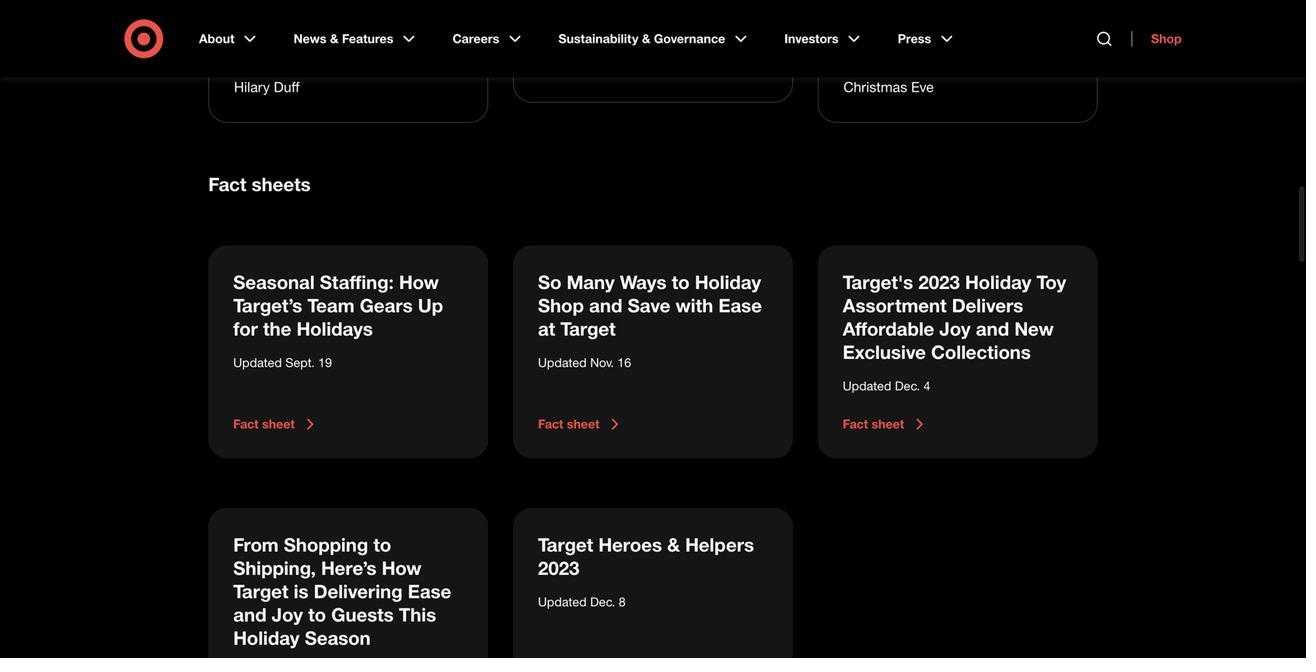 Task type: describe. For each thing, give the bounding box(es) containing it.
delivering
[[314, 580, 403, 603]]

fact sheet link for with
[[538, 415, 768, 434]]

for inside the target announces easy, affordable holiday meal for under $25
[[624, 58, 641, 75]]

target for target heroes & helpers 2023
[[538, 534, 593, 556]]

4
[[924, 378, 930, 394]]

1 horizontal spatial shop
[[1151, 31, 1182, 46]]

holiday inside 'target's 2023 holiday toy assortment delivers affordable joy and new exclusive collections'
[[965, 271, 1031, 293]]

press
[[898, 31, 931, 46]]

updated dec. 4
[[843, 378, 930, 394]]

at
[[538, 317, 555, 340]]

new
[[1014, 317, 1054, 340]]

up
[[418, 294, 443, 317]]

dec. for 2023
[[590, 595, 615, 610]]

19
[[318, 355, 332, 370]]

is
[[294, 580, 309, 603]]

shopping
[[284, 534, 368, 556]]

assortment
[[843, 294, 947, 317]]

so many ways to holiday shop and save with ease at target
[[538, 271, 762, 340]]

shop link
[[1132, 31, 1182, 47]]

about
[[199, 31, 235, 46]]

purchases
[[922, 58, 988, 75]]

fact left sheets
[[208, 173, 246, 195]]

target announces holiday giveaway with help from actress and singer hilary duff
[[234, 38, 461, 95]]

target's
[[843, 271, 913, 293]]

target for target announces holiday giveaway with help from actress and singer hilary duff
[[234, 38, 272, 55]]

easy,
[[655, 38, 687, 55]]

careers link
[[442, 19, 535, 59]]

and inside so many ways to holiday shop and save with ease at target
[[589, 294, 622, 317]]

how inside seasonal staffing: how target's team gears up for the holidays
[[399, 271, 439, 293]]

minute
[[876, 58, 919, 75]]

heroes
[[598, 534, 662, 556]]

toy
[[1037, 271, 1066, 293]]

help
[[264, 58, 293, 75]]

$25
[[687, 58, 709, 75]]

target announces holiday giveaway with help from actress and singer hilary duff link
[[234, 38, 461, 95]]

shop inside so many ways to holiday shop and save with ease at target
[[538, 294, 584, 317]]

giveaway
[[401, 38, 461, 55]]

nov.
[[590, 355, 614, 370]]

& for features
[[330, 31, 339, 46]]

get
[[1047, 38, 1070, 55]]

fact for target's 2023 holiday toy assortment delivers affordable joy and new exclusive collections
[[843, 417, 868, 432]]

sept.
[[285, 355, 315, 370]]

from shopping to shipping, here's how target is delivering ease and joy to guests this holiday season
[[233, 534, 451, 649]]

governance
[[654, 31, 725, 46]]

holiday inside the target announces easy, affordable holiday meal for under $25
[[539, 58, 586, 75]]

fact sheet for so many ways to holiday shop and save with ease at target
[[538, 417, 600, 432]]

dec. for assortment
[[895, 378, 920, 394]]

helpers
[[685, 534, 754, 556]]

news & features
[[294, 31, 393, 46]]

season
[[305, 627, 371, 649]]

target inside "from shopping to shipping, here's how target is delivering ease and joy to guests this holiday season"
[[233, 580, 289, 603]]

2023 inside 'target's 2023 holiday toy assortment delivers affordable joy and new exclusive collections'
[[918, 271, 960, 293]]

ways inside target announces easy ways to get last-minute purchases as late as christmas eve
[[994, 38, 1027, 55]]

last-
[[844, 58, 876, 75]]

news
[[294, 31, 327, 46]]

8
[[619, 595, 626, 610]]

seasonal staffing: how target's team gears up for the holidays
[[233, 271, 443, 340]]

late
[[1010, 58, 1038, 75]]

for inside seasonal staffing: how target's team gears up for the holidays
[[233, 317, 258, 340]]

staffing:
[[320, 271, 394, 293]]

16
[[617, 355, 631, 370]]

2023 inside the target heroes & helpers 2023
[[538, 557, 580, 579]]

from
[[233, 534, 279, 556]]

fact sheet link for and
[[843, 415, 1073, 434]]

singer
[[408, 58, 448, 75]]

target for target announces easy ways to get last-minute purchases as late as christmas eve
[[844, 38, 882, 55]]

target's
[[233, 294, 302, 317]]

about link
[[188, 19, 270, 59]]

target for target announces easy, affordable holiday meal for under $25
[[539, 38, 577, 55]]

updated dec. 8
[[538, 595, 626, 610]]

target announces easy, affordable holiday meal for under $25 link
[[539, 38, 755, 75]]

sustainability
[[558, 31, 638, 46]]

target heroes & helpers 2023
[[538, 534, 754, 579]]

updated for target's 2023 holiday toy assortment delivers affordable joy and new exclusive collections
[[843, 378, 891, 394]]

eve
[[911, 78, 934, 95]]

sustainability & governance link
[[548, 19, 761, 59]]

shipping,
[[233, 557, 316, 579]]



Task type: vqa. For each thing, say whether or not it's contained in the screenshot.
Jobs
no



Task type: locate. For each thing, give the bounding box(es) containing it.
ease for with
[[718, 294, 762, 317]]

fact sheets
[[208, 173, 311, 195]]

1 fact sheet from the left
[[233, 417, 295, 432]]

dec. left the 4
[[895, 378, 920, 394]]

announces inside target announces easy ways to get last-minute purchases as late as christmas eve
[[886, 38, 956, 55]]

as down get
[[1042, 58, 1056, 75]]

target up updated nov. 16
[[560, 317, 616, 340]]

sheet down updated dec. 4 at the bottom of page
[[872, 417, 904, 432]]

0 horizontal spatial dec.
[[590, 595, 615, 610]]

target up help
[[234, 38, 272, 55]]

updated for so many ways to holiday shop and save with ease at target
[[538, 355, 587, 370]]

announces for actress
[[276, 38, 347, 55]]

1 horizontal spatial &
[[642, 31, 650, 46]]

1 announces from the left
[[276, 38, 347, 55]]

easy
[[960, 38, 990, 55]]

fact for seasonal staffing: how target's team gears up for the holidays
[[233, 417, 259, 432]]

1 vertical spatial joy
[[272, 604, 303, 626]]

2 as from the left
[[1042, 58, 1056, 75]]

ways up save
[[620, 271, 667, 293]]

and down delivers
[[976, 317, 1009, 340]]

2 fact sheet from the left
[[538, 417, 600, 432]]

1 horizontal spatial as
[[1042, 58, 1056, 75]]

dec. left 8
[[590, 595, 615, 610]]

sheet
[[262, 417, 295, 432], [567, 417, 600, 432], [872, 417, 904, 432]]

fact sheet link for the
[[233, 415, 463, 434]]

fact sheet link down the 4
[[843, 415, 1073, 434]]

2 horizontal spatial sheet
[[872, 417, 904, 432]]

so
[[538, 271, 562, 293]]

0 vertical spatial how
[[399, 271, 439, 293]]

updated for target heroes & helpers 2023
[[538, 595, 587, 610]]

1 horizontal spatial 2023
[[918, 271, 960, 293]]

ways inside so many ways to holiday shop and save with ease at target
[[620, 271, 667, 293]]

with up the hilary
[[234, 58, 260, 75]]

target announces easy ways to get last-minute purchases as late as christmas eve link
[[844, 38, 1070, 95]]

fact for so many ways to holiday shop and save with ease at target
[[538, 417, 563, 432]]

0 horizontal spatial 2023
[[538, 557, 580, 579]]

target
[[234, 38, 272, 55], [539, 38, 577, 55], [844, 38, 882, 55], [560, 317, 616, 340], [538, 534, 593, 556], [233, 580, 289, 603]]

0 horizontal spatial fact sheet link
[[233, 415, 463, 434]]

gears
[[360, 294, 413, 317]]

fact sheet link
[[233, 415, 463, 434], [538, 415, 768, 434], [843, 415, 1073, 434]]

0 horizontal spatial shop
[[538, 294, 584, 317]]

target announces easy ways to get last-minute purchases as late as christmas eve
[[844, 38, 1070, 95]]

fact sheet link down 19
[[233, 415, 463, 434]]

fact sheet down updated nov. 16
[[538, 417, 600, 432]]

target right the careers link
[[539, 38, 577, 55]]

2 horizontal spatial &
[[667, 534, 680, 556]]

target's 2023 holiday toy assortment delivers affordable joy and new exclusive collections
[[843, 271, 1066, 363]]

features
[[342, 31, 393, 46]]

save
[[628, 294, 670, 317]]

3 fact sheet from the left
[[843, 417, 904, 432]]

sheet for seasonal staffing: how target's team gears up for the holidays
[[262, 417, 295, 432]]

1 vertical spatial how
[[382, 557, 422, 579]]

1 horizontal spatial dec.
[[895, 378, 920, 394]]

2023 up updated dec. 8
[[538, 557, 580, 579]]

1 vertical spatial 2023
[[538, 557, 580, 579]]

updated down 'exclusive'
[[843, 378, 891, 394]]

many
[[567, 271, 615, 293]]

sheet down updated sept. 19
[[262, 417, 295, 432]]

1 fact sheet link from the left
[[233, 415, 463, 434]]

to inside target announces easy ways to get last-minute purchases as late as christmas eve
[[1031, 38, 1043, 55]]

1 sheet from the left
[[262, 417, 295, 432]]

exclusive
[[843, 341, 926, 363]]

announces for under
[[581, 38, 651, 55]]

0 vertical spatial dec.
[[895, 378, 920, 394]]

and inside "from shopping to shipping, here's how target is delivering ease and joy to guests this holiday season"
[[233, 604, 267, 626]]

with inside target announces holiday giveaway with help from actress and singer hilary duff
[[234, 58, 260, 75]]

0 vertical spatial ease
[[718, 294, 762, 317]]

1 horizontal spatial fact sheet
[[538, 417, 600, 432]]

announces up minute
[[886, 38, 956, 55]]

shop
[[1151, 31, 1182, 46], [538, 294, 584, 317]]

team
[[307, 294, 355, 317]]

fact sheet down updated dec. 4 at the bottom of page
[[843, 417, 904, 432]]

1 horizontal spatial sheet
[[567, 417, 600, 432]]

dec.
[[895, 378, 920, 394], [590, 595, 615, 610]]

ease inside "from shopping to shipping, here's how target is delivering ease and joy to guests this holiday season"
[[408, 580, 451, 603]]

as left "late"
[[992, 58, 1006, 75]]

target inside the target announces easy, affordable holiday meal for under $25
[[539, 38, 577, 55]]

2023
[[918, 271, 960, 293], [538, 557, 580, 579]]

&
[[330, 31, 339, 46], [642, 31, 650, 46], [667, 534, 680, 556]]

announces for minute
[[886, 38, 956, 55]]

investors
[[784, 31, 839, 46]]

fact sheet link down 16 at the bottom of page
[[538, 415, 768, 434]]

0 horizontal spatial fact sheet
[[233, 417, 295, 432]]

1 horizontal spatial with
[[676, 294, 713, 317]]

1 vertical spatial dec.
[[590, 595, 615, 610]]

sheet down updated nov. 16
[[567, 417, 600, 432]]

3 announces from the left
[[886, 38, 956, 55]]

1 horizontal spatial fact sheet link
[[538, 415, 768, 434]]

sheets
[[252, 173, 311, 195]]

for
[[624, 58, 641, 75], [233, 317, 258, 340]]

affordable up 'exclusive'
[[843, 317, 934, 340]]

1 as from the left
[[992, 58, 1006, 75]]

1 horizontal spatial affordable
[[843, 317, 934, 340]]

2 fact sheet link from the left
[[538, 415, 768, 434]]

1 horizontal spatial for
[[624, 58, 641, 75]]

affordable
[[691, 38, 755, 55], [843, 317, 934, 340]]

1 horizontal spatial ways
[[994, 38, 1027, 55]]

1 horizontal spatial joy
[[939, 317, 971, 340]]

0 vertical spatial affordable
[[691, 38, 755, 55]]

affordable inside the target announces easy, affordable holiday meal for under $25
[[691, 38, 755, 55]]

1 vertical spatial ways
[[620, 271, 667, 293]]

fact down updated dec. 4 at the bottom of page
[[843, 417, 868, 432]]

& right news
[[330, 31, 339, 46]]

2 horizontal spatial announces
[[886, 38, 956, 55]]

sheet for so many ways to holiday shop and save with ease at target
[[567, 417, 600, 432]]

under
[[644, 58, 683, 75]]

for left the
[[233, 317, 258, 340]]

target up last-
[[844, 38, 882, 55]]

0 vertical spatial shop
[[1151, 31, 1182, 46]]

how inside "from shopping to shipping, here's how target is delivering ease and joy to guests this holiday season"
[[382, 557, 422, 579]]

here's
[[321, 557, 377, 579]]

how up delivering
[[382, 557, 422, 579]]

actress
[[329, 58, 377, 75]]

sustainability & governance
[[558, 31, 725, 46]]

fact sheet
[[233, 417, 295, 432], [538, 417, 600, 432], [843, 417, 904, 432]]

1 vertical spatial with
[[676, 294, 713, 317]]

delivers
[[952, 294, 1023, 317]]

fact
[[208, 173, 246, 195], [233, 417, 259, 432], [538, 417, 563, 432], [843, 417, 868, 432]]

with inside so many ways to holiday shop and save with ease at target
[[676, 294, 713, 317]]

holiday
[[350, 38, 397, 55], [539, 58, 586, 75], [695, 271, 761, 293], [965, 271, 1031, 293], [233, 627, 300, 649]]

0 vertical spatial with
[[234, 58, 260, 75]]

careers
[[453, 31, 499, 46]]

and down many
[[589, 294, 622, 317]]

how
[[399, 271, 439, 293], [382, 557, 422, 579]]

& left easy,
[[642, 31, 650, 46]]

updated
[[233, 355, 282, 370], [538, 355, 587, 370], [843, 378, 891, 394], [538, 595, 587, 610]]

press link
[[887, 19, 967, 59]]

1 vertical spatial shop
[[538, 294, 584, 317]]

guests
[[331, 604, 394, 626]]

target down shipping,
[[233, 580, 289, 603]]

0 horizontal spatial sheet
[[262, 417, 295, 432]]

1 vertical spatial for
[[233, 317, 258, 340]]

for right meal
[[624, 58, 641, 75]]

collections
[[931, 341, 1031, 363]]

0 horizontal spatial for
[[233, 317, 258, 340]]

target inside target announces easy ways to get last-minute purchases as late as christmas eve
[[844, 38, 882, 55]]

fact sheet for target's 2023 holiday toy assortment delivers affordable joy and new exclusive collections
[[843, 417, 904, 432]]

updated nov. 16
[[538, 355, 631, 370]]

0 vertical spatial for
[[624, 58, 641, 75]]

& for governance
[[642, 31, 650, 46]]

updated sept. 19
[[233, 355, 332, 370]]

1 horizontal spatial announces
[[581, 38, 651, 55]]

0 vertical spatial ways
[[994, 38, 1027, 55]]

joy inside "from shopping to shipping, here's how target is delivering ease and joy to guests this holiday season"
[[272, 604, 303, 626]]

target up updated dec. 8
[[538, 534, 593, 556]]

this
[[399, 604, 436, 626]]

target inside the target heroes & helpers 2023
[[538, 534, 593, 556]]

announces up from
[[276, 38, 347, 55]]

seasonal
[[233, 271, 315, 293]]

to
[[1031, 38, 1043, 55], [672, 271, 690, 293], [373, 534, 391, 556], [308, 604, 326, 626]]

1 vertical spatial affordable
[[843, 317, 934, 340]]

fact down updated sept. 19
[[233, 417, 259, 432]]

and inside target announces holiday giveaway with help from actress and singer hilary duff
[[381, 58, 404, 75]]

with
[[234, 58, 260, 75], [676, 294, 713, 317]]

ease inside so many ways to holiday shop and save with ease at target
[[718, 294, 762, 317]]

& right heroes
[[667, 534, 680, 556]]

2 announces from the left
[[581, 38, 651, 55]]

updated down the
[[233, 355, 282, 370]]

fact sheet for seasonal staffing: how target's team gears up for the holidays
[[233, 417, 295, 432]]

joy
[[939, 317, 971, 340], [272, 604, 303, 626]]

ease for delivering
[[408, 580, 451, 603]]

hilary
[[234, 78, 270, 95]]

1 horizontal spatial ease
[[718, 294, 762, 317]]

0 horizontal spatial ease
[[408, 580, 451, 603]]

3 fact sheet link from the left
[[843, 415, 1073, 434]]

& inside the target heroes & helpers 2023
[[667, 534, 680, 556]]

duff
[[274, 78, 300, 95]]

2 horizontal spatial fact sheet link
[[843, 415, 1073, 434]]

as
[[992, 58, 1006, 75], [1042, 58, 1056, 75]]

0 horizontal spatial as
[[992, 58, 1006, 75]]

0 horizontal spatial announces
[[276, 38, 347, 55]]

updated down at
[[538, 355, 587, 370]]

holiday inside so many ways to holiday shop and save with ease at target
[[695, 271, 761, 293]]

meal
[[590, 58, 620, 75]]

joy up collections
[[939, 317, 971, 340]]

2023 up assortment
[[918, 271, 960, 293]]

holidays
[[297, 317, 373, 340]]

announces inside the target announces easy, affordable holiday meal for under $25
[[581, 38, 651, 55]]

updated for seasonal staffing: how target's team gears up for the holidays
[[233, 355, 282, 370]]

0 horizontal spatial with
[[234, 58, 260, 75]]

how up up
[[399, 271, 439, 293]]

joy down is
[[272, 604, 303, 626]]

0 horizontal spatial ways
[[620, 271, 667, 293]]

christmas
[[844, 78, 907, 95]]

the
[[263, 317, 291, 340]]

announces up meal
[[581, 38, 651, 55]]

to inside so many ways to holiday shop and save with ease at target
[[672, 271, 690, 293]]

from
[[297, 58, 326, 75]]

and down shipping,
[[233, 604, 267, 626]]

0 vertical spatial 2023
[[918, 271, 960, 293]]

with right save
[[676, 294, 713, 317]]

affordable inside 'target's 2023 holiday toy assortment delivers affordable joy and new exclusive collections'
[[843, 317, 934, 340]]

target announces easy, affordable holiday meal for under $25
[[539, 38, 755, 75]]

target inside so many ways to holiday shop and save with ease at target
[[560, 317, 616, 340]]

announces inside target announces holiday giveaway with help from actress and singer hilary duff
[[276, 38, 347, 55]]

0 vertical spatial joy
[[939, 317, 971, 340]]

ways up "late"
[[994, 38, 1027, 55]]

0 horizontal spatial joy
[[272, 604, 303, 626]]

ease
[[718, 294, 762, 317], [408, 580, 451, 603]]

affordable up $25
[[691, 38, 755, 55]]

1 vertical spatial ease
[[408, 580, 451, 603]]

2 horizontal spatial fact sheet
[[843, 417, 904, 432]]

updated left 8
[[538, 595, 587, 610]]

fact sheet down updated sept. 19
[[233, 417, 295, 432]]

0 horizontal spatial affordable
[[691, 38, 755, 55]]

holiday inside "from shopping to shipping, here's how target is delivering ease and joy to guests this holiday season"
[[233, 627, 300, 649]]

sheet for target's 2023 holiday toy assortment delivers affordable joy and new exclusive collections
[[872, 417, 904, 432]]

investors link
[[774, 19, 874, 59]]

and inside 'target's 2023 holiday toy assortment delivers affordable joy and new exclusive collections'
[[976, 317, 1009, 340]]

target inside target announces holiday giveaway with help from actress and singer hilary duff
[[234, 38, 272, 55]]

fact down updated nov. 16
[[538, 417, 563, 432]]

and left singer in the left of the page
[[381, 58, 404, 75]]

news & features link
[[283, 19, 429, 59]]

2 sheet from the left
[[567, 417, 600, 432]]

3 sheet from the left
[[872, 417, 904, 432]]

ways
[[994, 38, 1027, 55], [620, 271, 667, 293]]

holiday inside target announces holiday giveaway with help from actress and singer hilary duff
[[350, 38, 397, 55]]

0 horizontal spatial &
[[330, 31, 339, 46]]

joy inside 'target's 2023 holiday toy assortment delivers affordable joy and new exclusive collections'
[[939, 317, 971, 340]]



